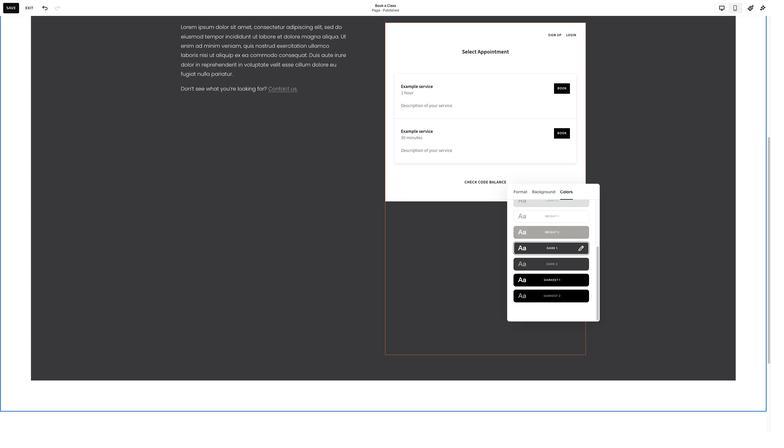 Task type: vqa. For each thing, say whether or not it's contained in the screenshot.
fifth the Aa
yes



Task type: describe. For each thing, give the bounding box(es) containing it.
1 for darkest 1
[[559, 279, 561, 282]]

appear
[[72, 186, 84, 191]]

·
[[381, 8, 382, 12]]

0 vertical spatial home
[[11, 10, 22, 15]]

darkest for darkest 2
[[544, 294, 558, 298]]

but
[[49, 186, 55, 191]]

0 vertical spatial pages
[[10, 27, 33, 37]]

format
[[514, 189, 528, 194]]

colors
[[560, 189, 573, 194]]

aa for dark 2
[[519, 260, 527, 268]]

book for book a class page · published
[[375, 3, 384, 8]]

aa for darkest 1
[[519, 276, 527, 284]]

system pages
[[10, 255, 37, 261]]

save
[[6, 6, 16, 10]]

1 vertical spatial home
[[21, 61, 32, 66]]

darkest 1
[[544, 279, 561, 282]]

website tools
[[10, 268, 36, 274]]

1 horizontal spatial tab list
[[716, 3, 742, 13]]

public
[[38, 182, 48, 186]]

them.
[[24, 195, 34, 200]]

don't
[[63, 186, 72, 191]]

main navigation
[[10, 48, 45, 54]]

not
[[10, 169, 18, 175]]

1 for dark 1
[[557, 247, 558, 250]]

light 2
[[547, 199, 559, 202]]

these pages are public unless they're disabled or password-protected, but they don't appear in the navigation. search engines can also discover them.
[[10, 182, 86, 200]]

book for book a class
[[21, 150, 30, 155]]

demo
[[32, 138, 42, 142]]

password-
[[14, 186, 31, 191]]

tab list containing format
[[514, 184, 594, 200]]

1 home button from the top
[[0, 6, 29, 19]]

class for book a class page · published
[[387, 3, 396, 8]]

dark for dark 2
[[547, 263, 556, 266]]

main
[[10, 48, 20, 54]]

they
[[55, 186, 62, 191]]

2 home button from the top
[[0, 57, 95, 70]]

darkest for darkest 1
[[544, 279, 559, 282]]

search
[[38, 191, 50, 195]]

system pages button
[[10, 252, 85, 264]]

the
[[13, 191, 19, 195]]

bright for bright 2
[[545, 231, 557, 234]]

2 for light 2
[[557, 199, 559, 202]]

dark 1
[[547, 247, 558, 250]]

also
[[71, 191, 78, 195]]

in
[[10, 191, 13, 195]]

colors button
[[560, 184, 573, 200]]

bright 2
[[545, 231, 560, 234]]

protected,
[[31, 186, 48, 191]]

tools
[[26, 268, 36, 274]]

format button
[[514, 184, 528, 200]]

exit
[[25, 6, 33, 10]]

demo button
[[0, 134, 95, 146]]

are
[[31, 182, 37, 186]]

website tools button
[[10, 265, 85, 277]]

they're
[[60, 182, 71, 186]]

our
[[21, 99, 28, 105]]



Task type: locate. For each thing, give the bounding box(es) containing it.
darkest 2
[[544, 294, 561, 298]]

bright for bright 1
[[546, 215, 557, 218]]

pages
[[10, 27, 33, 37], [25, 255, 37, 261]]

or
[[10, 186, 13, 191]]

home down save
[[11, 10, 22, 15]]

save button
[[3, 3, 19, 13]]

book up linked
[[21, 150, 30, 155]]

about button
[[0, 83, 95, 96]]

navigation
[[22, 48, 45, 54]]

0 vertical spatial tab list
[[716, 3, 742, 13]]

pages up tools
[[25, 255, 37, 261]]

aa for light 2
[[519, 197, 527, 204]]

aa for darkest 2
[[519, 292, 527, 300]]

pages inside button
[[25, 255, 37, 261]]

tab list
[[716, 3, 742, 13], [514, 184, 594, 200]]

1 horizontal spatial class
[[387, 3, 396, 8]]

pages
[[20, 182, 31, 186]]

1 dark from the top
[[547, 247, 556, 250]]

darkest down dark 2
[[544, 279, 559, 282]]

class
[[387, 3, 396, 8], [35, 150, 45, 155]]

1 aa from the top
[[519, 197, 527, 204]]

class inside book a class page · published
[[387, 3, 396, 8]]

home
[[11, 10, 22, 15], [21, 61, 32, 66]]

dark
[[547, 247, 556, 250], [547, 263, 556, 266]]

7 aa from the top
[[519, 292, 527, 300]]

a inside book a class page · published
[[385, 3, 387, 8]]

1 horizontal spatial book
[[375, 3, 384, 8]]

class inside "button"
[[35, 150, 45, 155]]

a up published
[[385, 3, 387, 8]]

1 horizontal spatial a
[[385, 3, 387, 8]]

our instructors
[[21, 99, 49, 105]]

1 vertical spatial dark
[[547, 263, 556, 266]]

a down demo
[[31, 150, 34, 155]]

aa for bright 1
[[519, 213, 527, 220]]

exit button
[[22, 3, 37, 13]]

published
[[383, 8, 399, 12]]

darkest down "darkest 1"
[[544, 294, 558, 298]]

bright
[[546, 215, 557, 218], [545, 231, 557, 234]]

classes
[[21, 112, 35, 117]]

2 down bright 1
[[558, 231, 560, 234]]

2 right light
[[557, 199, 559, 202]]

1 vertical spatial bright
[[545, 231, 557, 234]]

light
[[547, 199, 556, 202]]

contact us
[[21, 74, 42, 79]]

instructors
[[29, 99, 49, 105]]

classes button
[[0, 108, 95, 121]]

book up ·
[[375, 3, 384, 8]]

3 aa from the top
[[519, 228, 527, 236]]

contact
[[21, 74, 36, 79]]

background button
[[532, 184, 556, 200]]

home button
[[0, 6, 29, 19], [0, 57, 95, 70]]

darkest
[[544, 279, 559, 282], [544, 294, 558, 298]]

0 vertical spatial class
[[387, 3, 396, 8]]

class for book a class
[[35, 150, 45, 155]]

1 up bright 2
[[558, 215, 560, 218]]

system
[[10, 255, 24, 261]]

a inside "button"
[[31, 150, 34, 155]]

book
[[375, 3, 384, 8], [21, 150, 30, 155]]

1 vertical spatial a
[[31, 150, 34, 155]]

page
[[372, 8, 381, 12]]

class up published
[[387, 3, 396, 8]]

book inside book a class page · published
[[375, 3, 384, 8]]

0 vertical spatial darkest
[[544, 279, 559, 282]]

1 for bright 1
[[558, 215, 560, 218]]

aa
[[519, 197, 527, 204], [519, 213, 527, 220], [519, 228, 527, 236], [519, 244, 527, 252], [519, 260, 527, 268], [519, 276, 527, 284], [519, 292, 527, 300]]

1 vertical spatial book
[[21, 150, 30, 155]]

class down demo
[[35, 150, 45, 155]]

bright down bright 1
[[545, 231, 557, 234]]

a
[[385, 3, 387, 8], [31, 150, 34, 155]]

aa for dark 1
[[519, 244, 527, 252]]

book a class
[[21, 150, 45, 155]]

discover
[[10, 195, 24, 200]]

our instructors button
[[0, 96, 95, 108]]

0 vertical spatial a
[[385, 3, 387, 8]]

book a class page · published
[[372, 3, 399, 12]]

2
[[557, 199, 559, 202], [558, 231, 560, 234], [556, 263, 558, 266], [559, 294, 561, 298]]

1 up dark 2
[[557, 247, 558, 250]]

can
[[65, 191, 71, 195]]

location
[[21, 125, 37, 130]]

website
[[10, 268, 25, 274]]

dark up dark 2
[[547, 247, 556, 250]]

1 vertical spatial darkest
[[544, 294, 558, 298]]

a for book a class
[[31, 150, 34, 155]]

dark 2
[[547, 263, 558, 266]]

0 vertical spatial dark
[[547, 247, 556, 250]]

pages up main navigation
[[10, 27, 33, 37]]

dark up "darkest 1"
[[547, 263, 556, 266]]

linked
[[19, 169, 33, 175]]

dark for dark 1
[[547, 247, 556, 250]]

1 vertical spatial 1
[[557, 247, 558, 250]]

0 horizontal spatial tab list
[[514, 184, 594, 200]]

0 vertical spatial bright
[[546, 215, 557, 218]]

2 for bright 2
[[558, 231, 560, 234]]

0 horizontal spatial a
[[31, 150, 34, 155]]

bright down light
[[546, 215, 557, 218]]

6 aa from the top
[[519, 276, 527, 284]]

2 down "darkest 1"
[[559, 294, 561, 298]]

location button
[[0, 121, 95, 134]]

navigation.
[[19, 191, 37, 195]]

contact us button
[[0, 70, 95, 83]]

not linked
[[10, 169, 33, 175]]

0 horizontal spatial class
[[35, 150, 45, 155]]

1 up darkest 2
[[559, 279, 561, 282]]

engines
[[51, 191, 64, 195]]

2 for dark 2
[[556, 263, 558, 266]]

2 for darkest 2
[[559, 294, 561, 298]]

2 vertical spatial 1
[[559, 279, 561, 282]]

about
[[21, 87, 32, 92]]

2 up "darkest 1"
[[556, 263, 558, 266]]

1 vertical spatial class
[[35, 150, 45, 155]]

bright 1
[[546, 215, 560, 218]]

1 vertical spatial tab list
[[514, 184, 594, 200]]

1 vertical spatial home button
[[0, 57, 95, 70]]

0 vertical spatial 1
[[558, 215, 560, 218]]

book inside "button"
[[21, 150, 30, 155]]

unless
[[49, 182, 59, 186]]

0 vertical spatial home button
[[0, 6, 29, 19]]

background
[[532, 189, 556, 194]]

book a class button
[[0, 146, 95, 159]]

5 aa from the top
[[519, 260, 527, 268]]

1
[[558, 215, 560, 218], [557, 247, 558, 250], [559, 279, 561, 282]]

1 vertical spatial pages
[[25, 255, 37, 261]]

aa for bright 2
[[519, 228, 527, 236]]

4 aa from the top
[[519, 244, 527, 252]]

0 horizontal spatial book
[[21, 150, 30, 155]]

2 dark from the top
[[547, 263, 556, 266]]

us
[[37, 74, 42, 79]]

disabled
[[72, 182, 86, 186]]

2 aa from the top
[[519, 213, 527, 220]]

a for book a class page · published
[[385, 3, 387, 8]]

these
[[10, 182, 20, 186]]

home down main navigation
[[21, 61, 32, 66]]

0 vertical spatial book
[[375, 3, 384, 8]]



